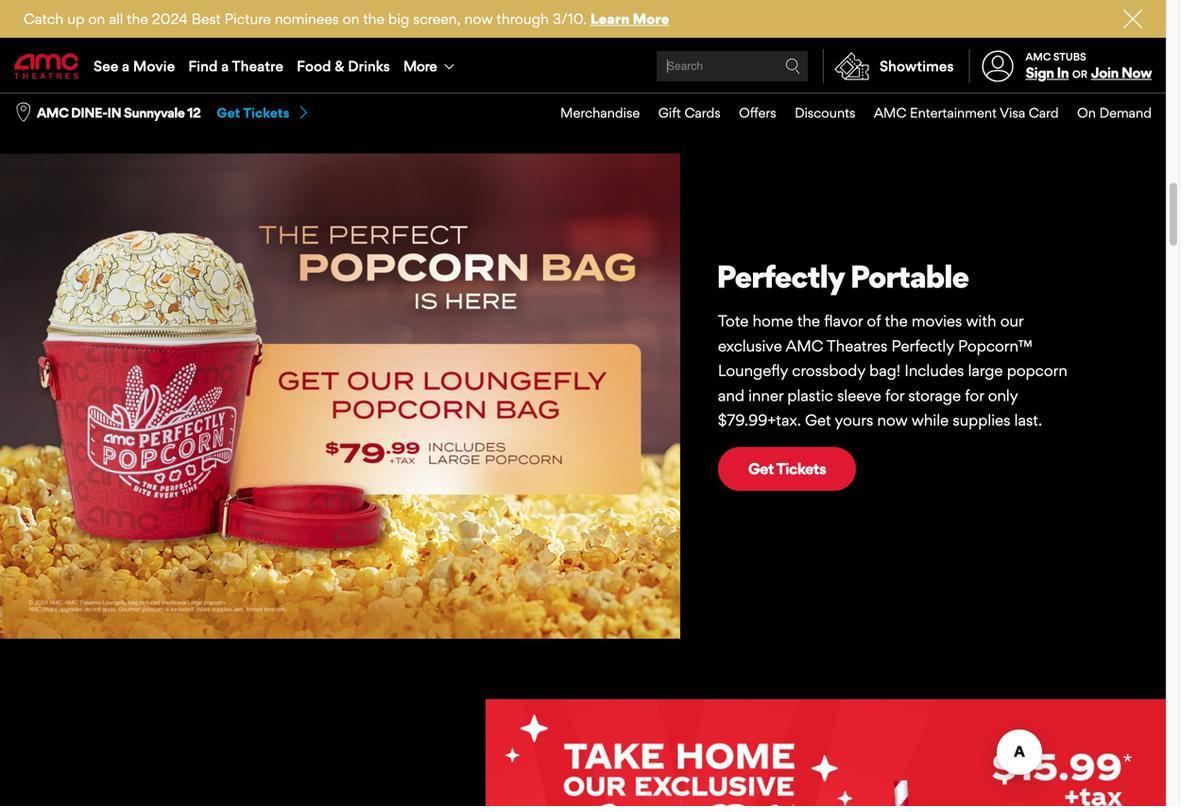 Task type: locate. For each thing, give the bounding box(es) containing it.
1 horizontal spatial now
[[878, 411, 908, 430]]

merchandise link
[[542, 94, 640, 132]]

showtimes image
[[824, 49, 880, 83]]

menu
[[0, 40, 1166, 93], [542, 94, 1152, 132]]

while
[[912, 411, 949, 430]]

get tickets link
[[217, 104, 310, 122], [718, 447, 857, 491]]

1 vertical spatial get
[[805, 411, 831, 430]]

only
[[988, 386, 1018, 405]]

popcorn
[[1007, 361, 1068, 380]]

on demand
[[1078, 105, 1152, 121]]

learn more up search the amc website text field
[[628, 25, 705, 44]]

1 vertical spatial get tickets
[[748, 459, 826, 478]]

1 vertical spatial menu
[[542, 94, 1152, 132]]

food & drinks
[[297, 57, 390, 75]]

1 learn more from the left
[[44, 25, 122, 44]]

learn more link
[[591, 10, 670, 27], [14, 13, 152, 57], [597, 13, 736, 57]]

gift cards link
[[640, 94, 721, 132]]

2 horizontal spatial get
[[805, 411, 831, 430]]

1 vertical spatial perfectly
[[892, 336, 955, 355]]

0 horizontal spatial get tickets
[[217, 105, 290, 121]]

our
[[1001, 312, 1024, 330]]

1 vertical spatial get tickets link
[[718, 447, 857, 491]]

amc inside tote home the flavor of the movies with our exclusive amc theatres perfectly popcorn™ loungefly crossbody bag! includes large popcorn and inner plastic sleeve for storage for only $79.99+tax. get yours now while supplies last.
[[786, 336, 824, 355]]

learn
[[591, 10, 630, 27], [44, 25, 82, 44], [628, 25, 666, 44]]

a for movie
[[122, 57, 130, 75]]

amc up sign
[[1026, 50, 1051, 63]]

now
[[465, 10, 493, 27], [878, 411, 908, 430]]

see
[[94, 57, 118, 75]]

amc left dine-
[[37, 105, 68, 121]]

on right nominees
[[343, 10, 360, 27]]

nominees
[[275, 10, 339, 27]]

learn more link up see
[[14, 13, 152, 57]]

2 for from the left
[[965, 386, 984, 405]]

with
[[966, 312, 997, 330]]

more up see
[[85, 25, 122, 44]]

1 horizontal spatial a
[[221, 57, 229, 75]]

tickets for the rightmost "get tickets" link
[[777, 459, 826, 478]]

get down plastic
[[805, 411, 831, 430]]

0 horizontal spatial for
[[886, 386, 905, 405]]

$79.99+tax.
[[718, 411, 801, 430]]

find a theatre
[[188, 57, 284, 75]]

for
[[886, 386, 905, 405], [965, 386, 984, 405]]

0 horizontal spatial learn more
[[44, 25, 122, 44]]

more button
[[397, 40, 465, 93]]

perfectly up home
[[717, 258, 845, 296]]

offers
[[739, 105, 777, 121]]

submit search icon image
[[785, 59, 801, 74]]

includes
[[905, 361, 964, 380]]

crossbody
[[792, 361, 866, 380]]

0 horizontal spatial on
[[88, 10, 105, 27]]

perfectly up the 'includes'
[[892, 336, 955, 355]]

get right the 12
[[217, 105, 240, 121]]

0 vertical spatial menu
[[0, 40, 1166, 93]]

entertainment
[[910, 105, 997, 121]]

perfectly
[[717, 258, 845, 296], [892, 336, 955, 355]]

amc up crossbody
[[786, 336, 824, 355]]

2 a from the left
[[221, 57, 229, 75]]

drinks
[[348, 57, 390, 75]]

amc for sign
[[1026, 50, 1051, 63]]

now left while
[[878, 411, 908, 430]]

1 horizontal spatial perfectly
[[892, 336, 955, 355]]

stubs
[[1054, 50, 1087, 63]]

amc logo image
[[14, 53, 80, 79], [14, 53, 80, 79]]

menu containing merchandise
[[542, 94, 1152, 132]]

cards
[[685, 105, 721, 121]]

amc inside amc stubs sign in or join now
[[1026, 50, 1051, 63]]

exclusive
[[718, 336, 783, 355]]

1 a from the left
[[122, 57, 130, 75]]

1 horizontal spatial get tickets link
[[718, 447, 857, 491]]

get tickets link down the $79.99+tax.
[[718, 447, 857, 491]]

1 horizontal spatial learn more
[[628, 25, 705, 44]]

the left flavor
[[797, 312, 820, 330]]

1 horizontal spatial for
[[965, 386, 984, 405]]

0 vertical spatial get
[[217, 105, 240, 121]]

showtimes
[[880, 57, 954, 75]]

storage
[[909, 386, 961, 405]]

sign in or join amc stubs element
[[969, 40, 1152, 93]]

tickets down theatre
[[243, 105, 290, 121]]

1 horizontal spatial tickets
[[777, 459, 826, 478]]

&
[[335, 57, 345, 75]]

more down screen,
[[403, 57, 437, 75]]

card
[[1029, 105, 1059, 121]]

perfectly portable
[[717, 258, 969, 296]]

a
[[122, 57, 130, 75], [221, 57, 229, 75]]

tickets for leftmost "get tickets" link
[[243, 105, 290, 121]]

on left all
[[88, 10, 105, 27]]

more
[[633, 10, 670, 27], [85, 25, 122, 44], [669, 25, 705, 44], [403, 57, 437, 75]]

merchandise
[[561, 105, 640, 121]]

for up supplies
[[965, 386, 984, 405]]

get
[[217, 105, 240, 121], [805, 411, 831, 430], [748, 459, 774, 478]]

tickets down the $79.99+tax.
[[777, 459, 826, 478]]

1 vertical spatial now
[[878, 411, 908, 430]]

0 vertical spatial get tickets link
[[217, 104, 310, 122]]

amc entertainment visa card link
[[856, 94, 1059, 132]]

catch up on all the 2024 best picture nominees on the big screen, now through 3/10. learn more
[[24, 10, 670, 27]]

0 horizontal spatial a
[[122, 57, 130, 75]]

amc down 'showtimes' link
[[874, 105, 907, 121]]

menu down showtimes image
[[542, 94, 1152, 132]]

tote
[[718, 312, 749, 330]]

2 learn more from the left
[[628, 25, 705, 44]]

menu up merchandise link at the top of the page
[[0, 40, 1166, 93]]

flavor
[[824, 312, 863, 330]]

picture
[[224, 10, 271, 27]]

the left big
[[363, 10, 385, 27]]

0 vertical spatial get tickets
[[217, 105, 290, 121]]

now right screen,
[[465, 10, 493, 27]]

0 horizontal spatial tickets
[[243, 105, 290, 121]]

0 vertical spatial tickets
[[243, 105, 290, 121]]

get down the $79.99+tax.
[[748, 459, 774, 478]]

a right see
[[122, 57, 130, 75]]

learn more up see
[[44, 25, 122, 44]]

0 vertical spatial perfectly
[[717, 258, 845, 296]]

1 on from the left
[[88, 10, 105, 27]]

1 horizontal spatial on
[[343, 10, 360, 27]]

sunnyvale
[[124, 105, 185, 121]]

get inside tote home the flavor of the movies with our exclusive amc theatres perfectly popcorn™ loungefly crossbody bag! includes large popcorn and inner plastic sleeve for storage for only $79.99+tax. get yours now while supplies last.
[[805, 411, 831, 430]]

get tickets link down theatre
[[217, 104, 310, 122]]

home
[[753, 312, 794, 330]]

join now button
[[1091, 64, 1152, 81]]

gift
[[659, 105, 681, 121]]

food & drinks link
[[290, 40, 397, 93]]

learn more
[[44, 25, 122, 44], [628, 25, 705, 44]]

get tickets
[[217, 105, 290, 121], [748, 459, 826, 478]]

get tickets down the $79.99+tax.
[[748, 459, 826, 478]]

the
[[127, 10, 148, 27], [363, 10, 385, 27], [797, 312, 820, 330], [885, 312, 908, 330]]

2 on from the left
[[343, 10, 360, 27]]

for down bag!
[[886, 386, 905, 405]]

0 horizontal spatial perfectly
[[717, 258, 845, 296]]

on
[[88, 10, 105, 27], [343, 10, 360, 27]]

amc
[[1026, 50, 1051, 63], [874, 105, 907, 121], [37, 105, 68, 121], [786, 336, 824, 355]]

0 horizontal spatial get
[[217, 105, 240, 121]]

2 vertical spatial get
[[748, 459, 774, 478]]

sign
[[1026, 64, 1054, 81]]

amc inside "button"
[[37, 105, 68, 121]]

all
[[109, 10, 123, 27]]

0 horizontal spatial now
[[465, 10, 493, 27]]

a right find
[[221, 57, 229, 75]]

1 vertical spatial tickets
[[777, 459, 826, 478]]

more inside button
[[403, 57, 437, 75]]

get tickets down theatre
[[217, 105, 290, 121]]

tickets
[[243, 105, 290, 121], [777, 459, 826, 478]]

3/10.
[[553, 10, 587, 27]]

amc inside 'link'
[[874, 105, 907, 121]]



Task type: describe. For each thing, give the bounding box(es) containing it.
large
[[968, 361, 1003, 380]]

best
[[192, 10, 221, 27]]

1 horizontal spatial get tickets
[[748, 459, 826, 478]]

0 vertical spatial now
[[465, 10, 493, 27]]

catch
[[24, 10, 64, 27]]

visa
[[1000, 105, 1026, 121]]

theatres
[[827, 336, 888, 355]]

movie
[[133, 57, 175, 75]]

of
[[867, 312, 881, 330]]

amc for in
[[37, 105, 68, 121]]

screen,
[[413, 10, 461, 27]]

sleeve
[[837, 386, 882, 405]]

0 horizontal spatial get tickets link
[[217, 104, 310, 122]]

yours
[[835, 411, 874, 430]]

a for theatre
[[221, 57, 229, 75]]

2024
[[152, 10, 188, 27]]

menu containing more
[[0, 40, 1166, 93]]

amc dine-in sunnyvale 12
[[37, 105, 201, 121]]

learn more for learn more link on top of search the amc website text field
[[628, 25, 705, 44]]

movies
[[912, 312, 963, 330]]

supplies
[[953, 411, 1011, 430]]

see a movie
[[94, 57, 175, 75]]

loungefly
[[718, 361, 788, 380]]

plastic
[[788, 386, 834, 405]]

12
[[187, 105, 201, 121]]

through
[[497, 10, 549, 27]]

big
[[388, 10, 410, 27]]

1 for from the left
[[886, 386, 905, 405]]

inner
[[749, 386, 784, 405]]

learn more for learn more link on top of see
[[44, 25, 122, 44]]

now
[[1122, 64, 1152, 81]]

1 horizontal spatial get
[[748, 459, 774, 478]]

in
[[107, 105, 121, 121]]

dine-
[[71, 105, 107, 121]]

amc for visa
[[874, 105, 907, 121]]

close this dialog image
[[1133, 748, 1152, 767]]

discounts
[[795, 105, 856, 121]]

sign in button
[[1026, 64, 1069, 81]]

offers link
[[721, 94, 777, 132]]

see a movie link
[[87, 40, 182, 93]]

join
[[1091, 64, 1119, 81]]

bag!
[[870, 361, 901, 380]]

amc stubs sign in or join now
[[1026, 50, 1152, 81]]

learn more link up search the amc website text field
[[597, 13, 736, 57]]

demand
[[1100, 105, 1152, 121]]

discounts link
[[777, 94, 856, 132]]

on demand link
[[1059, 94, 1152, 132]]

theatre
[[232, 57, 284, 75]]

more up search the amc website text field
[[669, 25, 705, 44]]

amc dine-in sunnyvale 12 button
[[37, 104, 201, 122]]

learn more link right 3/10.
[[591, 10, 670, 27]]

portable
[[850, 258, 969, 296]]

up
[[67, 10, 85, 27]]

find a theatre link
[[182, 40, 290, 93]]

and
[[718, 386, 745, 405]]

the right of
[[885, 312, 908, 330]]

in
[[1057, 64, 1069, 81]]

now inside tote home the flavor of the movies with our exclusive amc theatres perfectly popcorn™ loungefly crossbody bag! includes large popcorn and inner plastic sleeve for storage for only $79.99+tax. get yours now while supplies last.
[[878, 411, 908, 430]]

search the AMC website text field
[[665, 59, 785, 73]]

perfectly inside tote home the flavor of the movies with our exclusive amc theatres perfectly popcorn™ loungefly crossbody bag! includes large popcorn and inner plastic sleeve for storage for only $79.99+tax. get yours now while supplies last.
[[892, 336, 955, 355]]

on
[[1078, 105, 1096, 121]]

tote home the flavor of the movies with our exclusive amc theatres perfectly popcorn™ loungefly crossbody bag! includes large popcorn and inner plastic sleeve for storage for only $79.99+tax. get yours now while supplies last.
[[718, 312, 1068, 430]]

user profile image
[[972, 50, 1025, 82]]

showtimes link
[[823, 49, 954, 83]]

amc entertainment visa card
[[874, 105, 1059, 121]]

find
[[188, 57, 218, 75]]

the right all
[[127, 10, 148, 27]]

gift cards
[[659, 105, 721, 121]]

food
[[297, 57, 331, 75]]

more right 3/10.
[[633, 10, 670, 27]]

or
[[1073, 68, 1088, 80]]

last.
[[1015, 411, 1043, 430]]

popcorn™
[[958, 336, 1032, 355]]



Task type: vqa. For each thing, say whether or not it's contained in the screenshot.
"Get" to the middle
yes



